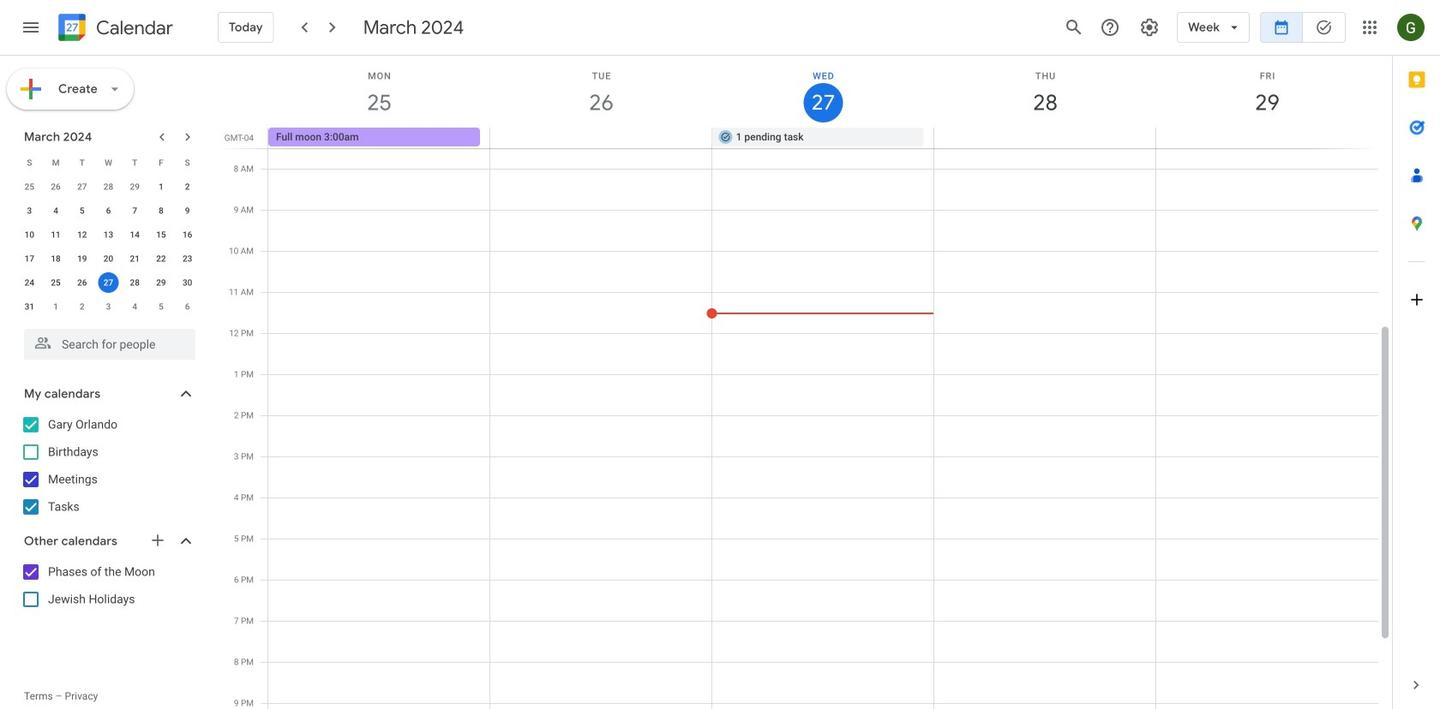 Task type: vqa. For each thing, say whether or not it's contained in the screenshot.
column header to the left
no



Task type: locate. For each thing, give the bounding box(es) containing it.
6 element
[[98, 201, 119, 221]]

tab list
[[1393, 56, 1440, 662]]

20 element
[[98, 249, 119, 269]]

settings menu image
[[1139, 17, 1160, 38]]

grid
[[219, 56, 1392, 710]]

7 element
[[124, 201, 145, 221]]

april 2 element
[[72, 297, 92, 317]]

3 element
[[19, 201, 40, 221]]

march 2024 grid
[[16, 151, 201, 319]]

row
[[261, 128, 1392, 148], [16, 151, 201, 175], [16, 175, 201, 199], [16, 199, 201, 223], [16, 223, 201, 247], [16, 247, 201, 271], [16, 271, 201, 295], [16, 295, 201, 319]]

18 element
[[45, 249, 66, 269]]

february 27 element
[[72, 177, 92, 197]]

main drawer image
[[21, 17, 41, 38]]

4 element
[[45, 201, 66, 221]]

None search field
[[0, 322, 213, 360]]

17 element
[[19, 249, 40, 269]]

10 element
[[19, 225, 40, 245]]

Search for people text field
[[34, 329, 185, 360]]

cell
[[490, 128, 712, 148], [934, 128, 1156, 148], [1156, 128, 1378, 148], [95, 271, 122, 295]]

february 25 element
[[19, 177, 40, 197]]

heading
[[93, 18, 173, 38]]

april 6 element
[[177, 297, 198, 317]]

heading inside calendar element
[[93, 18, 173, 38]]

my calendars list
[[3, 411, 213, 521]]

2 element
[[177, 177, 198, 197]]

28 element
[[124, 273, 145, 293]]

april 4 element
[[124, 297, 145, 317]]

april 3 element
[[98, 297, 119, 317]]

19 element
[[72, 249, 92, 269]]

february 26 element
[[45, 177, 66, 197]]

25 element
[[45, 273, 66, 293]]

row group
[[16, 175, 201, 319]]

29 element
[[151, 273, 171, 293]]

calendar element
[[55, 10, 173, 48]]

31 element
[[19, 297, 40, 317]]



Task type: describe. For each thing, give the bounding box(es) containing it.
february 28 element
[[98, 177, 119, 197]]

9 element
[[177, 201, 198, 221]]

23 element
[[177, 249, 198, 269]]

8 element
[[151, 201, 171, 221]]

16 element
[[177, 225, 198, 245]]

15 element
[[151, 225, 171, 245]]

5 element
[[72, 201, 92, 221]]

1 element
[[151, 177, 171, 197]]

february 29 element
[[124, 177, 145, 197]]

24 element
[[19, 273, 40, 293]]

other calendars list
[[3, 559, 213, 614]]

april 5 element
[[151, 297, 171, 317]]

12 element
[[72, 225, 92, 245]]

22 element
[[151, 249, 171, 269]]

14 element
[[124, 225, 145, 245]]

21 element
[[124, 249, 145, 269]]

13 element
[[98, 225, 119, 245]]

11 element
[[45, 225, 66, 245]]

27, today element
[[98, 273, 119, 293]]

30 element
[[177, 273, 198, 293]]

add other calendars image
[[149, 532, 166, 549]]

cell inside march 2024 grid
[[95, 271, 122, 295]]

april 1 element
[[45, 297, 66, 317]]

26 element
[[72, 273, 92, 293]]



